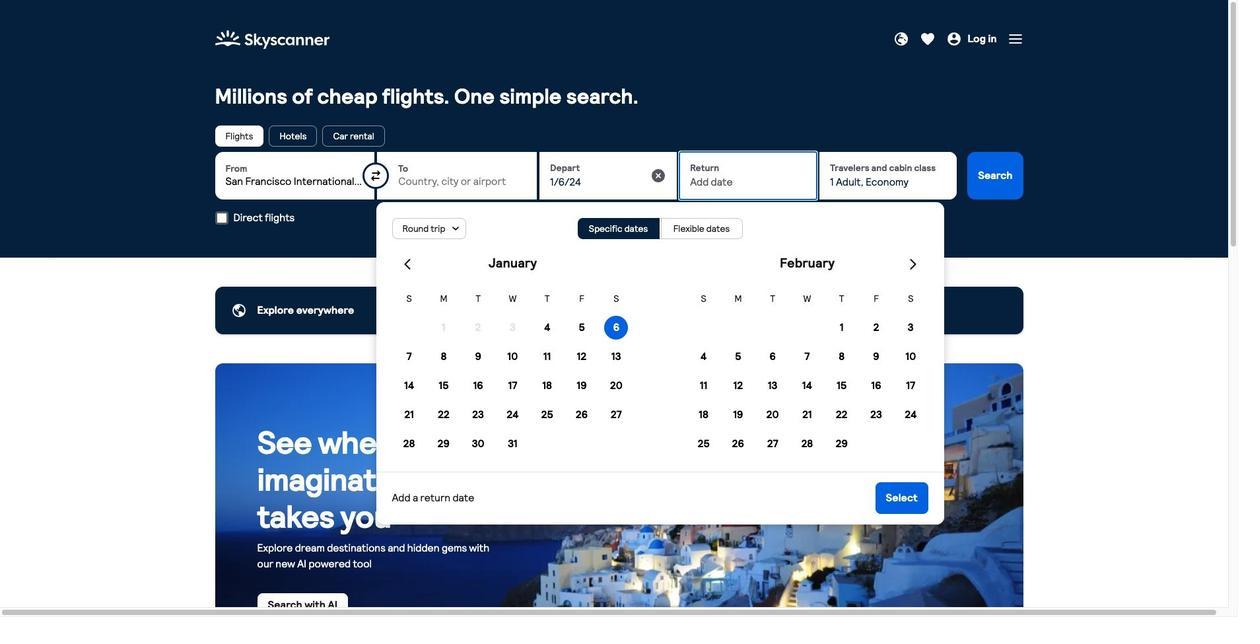 Task type: locate. For each thing, give the bounding box(es) containing it.
2 saturday cell from the left
[[894, 287, 929, 310]]

clear departure date image
[[651, 168, 667, 184]]

1 horizontal spatial sunday cell
[[687, 287, 721, 310]]

1 thursday cell from the left
[[530, 287, 565, 310]]

tuesday cell for thursday "cell" inside january grid
[[461, 287, 496, 310]]

tab list
[[215, 125, 1024, 147]]

thursday cell inside january grid
[[530, 287, 565, 310]]

0 horizontal spatial thursday cell
[[530, 287, 565, 310]]

1 horizontal spatial saturday cell
[[894, 287, 929, 310]]

sunday cell
[[392, 287, 427, 310], [687, 287, 721, 310]]

sunday cell inside february grid
[[687, 287, 721, 310]]

thursday cell inside february grid
[[825, 287, 859, 310]]

0 horizontal spatial friday cell
[[565, 287, 599, 310]]

2 friday cell from the left
[[859, 287, 894, 310]]

1 horizontal spatial country, city or airport text field
[[399, 175, 527, 189]]

2 tuesday cell from the left
[[756, 287, 790, 310]]

friday cell inside february grid
[[859, 287, 894, 310]]

2 row group from the left
[[687, 316, 929, 456]]

2 wednesday cell from the left
[[790, 287, 825, 310]]

1 sunday cell from the left
[[392, 287, 427, 310]]

sunday cell inside january grid
[[392, 287, 427, 310]]

0 horizontal spatial row group
[[392, 316, 634, 456]]

row
[[392, 287, 634, 310], [687, 287, 929, 310], [392, 316, 634, 339], [687, 316, 929, 339], [392, 345, 634, 368], [687, 345, 929, 368], [392, 374, 634, 398], [687, 374, 929, 398], [392, 403, 634, 427], [687, 403, 929, 427], [392, 432, 634, 456], [687, 432, 929, 456]]

friday cell for saturday cell associated with january grid
[[565, 287, 599, 310]]

2 thursday cell from the left
[[825, 287, 859, 310]]

monday cell
[[427, 287, 461, 310], [721, 287, 756, 310]]

2 monday cell from the left
[[721, 287, 756, 310]]

1 friday cell from the left
[[565, 287, 599, 310]]

0 horizontal spatial country, city or airport text field
[[226, 175, 364, 189]]

tuesday cell for thursday "cell" inside february grid
[[756, 287, 790, 310]]

2 sunday cell from the left
[[687, 287, 721, 310]]

0 horizontal spatial sunday cell
[[392, 287, 427, 310]]

0 horizontal spatial tuesday cell
[[461, 287, 496, 310]]

wednesday cell
[[496, 287, 530, 310], [790, 287, 825, 310]]

row group
[[392, 316, 634, 456], [687, 316, 929, 456]]

0 horizontal spatial wednesday cell
[[496, 287, 530, 310]]

thursday cell
[[530, 287, 565, 310], [825, 287, 859, 310]]

1 row group from the left
[[392, 316, 634, 456]]

1 horizontal spatial row group
[[687, 316, 929, 456]]

skyscanner home image
[[215, 26, 329, 53]]

1 horizontal spatial friday cell
[[859, 287, 894, 310]]

wednesday cell for thursday "cell" inside february grid
[[790, 287, 825, 310]]

1 country, city or airport text field from the left
[[226, 175, 364, 189]]

tuesday cell inside january grid
[[461, 287, 496, 310]]

saturday cell for january grid
[[599, 287, 634, 310]]

friday cell inside january grid
[[565, 287, 599, 310]]

0 horizontal spatial monday cell
[[427, 287, 461, 310]]

saturday cell
[[599, 287, 634, 310], [894, 287, 929, 310]]

cell
[[427, 316, 461, 339], [461, 316, 496, 339], [496, 316, 530, 339], [530, 316, 565, 339], [565, 316, 599, 339], [599, 316, 634, 339], [825, 316, 859, 339], [859, 316, 894, 339], [894, 316, 929, 339], [392, 345, 427, 368], [427, 345, 461, 368], [461, 345, 496, 368], [496, 345, 530, 368], [530, 345, 565, 368], [565, 345, 599, 368], [599, 345, 634, 368], [687, 345, 721, 368], [721, 345, 756, 368], [756, 345, 790, 368], [790, 345, 825, 368], [825, 345, 859, 368], [859, 345, 894, 368], [894, 345, 929, 368], [392, 374, 427, 398], [427, 374, 461, 398], [461, 374, 496, 398], [496, 374, 530, 398], [530, 374, 565, 398], [565, 374, 599, 398], [599, 374, 634, 398], [687, 374, 721, 398], [721, 374, 756, 398], [756, 374, 790, 398], [790, 374, 825, 398], [825, 374, 859, 398], [859, 374, 894, 398], [894, 374, 929, 398], [392, 403, 427, 427], [427, 403, 461, 427], [461, 403, 496, 427], [496, 403, 530, 427], [530, 403, 565, 427], [565, 403, 599, 427], [599, 403, 634, 427], [687, 403, 721, 427], [721, 403, 756, 427], [756, 403, 790, 427], [790, 403, 825, 427], [825, 403, 859, 427], [859, 403, 894, 427], [894, 403, 929, 427], [392, 432, 427, 456], [427, 432, 461, 456], [461, 432, 496, 456], [496, 432, 530, 456], [687, 432, 721, 456], [721, 432, 756, 456], [756, 432, 790, 456], [790, 432, 825, 456], [825, 432, 859, 456]]

1 horizontal spatial thursday cell
[[825, 287, 859, 310]]

Specific dates button
[[578, 218, 660, 239]]

1 horizontal spatial wednesday cell
[[790, 287, 825, 310]]

1 tuesday cell from the left
[[461, 287, 496, 310]]

1 saturday cell from the left
[[599, 287, 634, 310]]

friday cell
[[565, 287, 599, 310], [859, 287, 894, 310]]

0 horizontal spatial saturday cell
[[599, 287, 634, 310]]

1 horizontal spatial tuesday cell
[[756, 287, 790, 310]]

tuesday cell
[[461, 287, 496, 310], [756, 287, 790, 310]]

1 horizontal spatial monday cell
[[721, 287, 756, 310]]

monday cell for tuesday 'cell' inside february grid
[[721, 287, 756, 310]]

tuesday cell inside february grid
[[756, 287, 790, 310]]

1 monday cell from the left
[[427, 287, 461, 310]]

friday cell for february grid saturday cell
[[859, 287, 894, 310]]

1 wednesday cell from the left
[[496, 287, 530, 310]]

Country, city or airport text field
[[226, 175, 364, 189], [399, 175, 527, 189]]



Task type: vqa. For each thing, say whether or not it's contained in the screenshot.
rtl support__YWE2M image related to fifth American Airlines Image from the top
no



Task type: describe. For each thing, give the bounding box(es) containing it.
regional settings image
[[894, 31, 910, 47]]

sunday cell for february grid
[[687, 287, 721, 310]]

open menu image
[[1008, 31, 1024, 47]]

thursday cell for saturday cell associated with january grid
[[530, 287, 565, 310]]

Click to select calendar type button
[[392, 218, 467, 239]]

rtl support__ntfhm image
[[399, 256, 415, 272]]

swap origin and destination image
[[371, 170, 381, 181]]

january grid
[[392, 287, 634, 456]]

Flexible dates button
[[661, 218, 743, 239]]

choose when to travel option group
[[578, 218, 743, 239]]

Direct flights checkbox
[[215, 211, 228, 224]]

wednesday cell for thursday "cell" inside january grid
[[496, 287, 530, 310]]

thursday cell for february grid saturday cell
[[825, 287, 859, 310]]

monday cell for tuesday 'cell' in january grid
[[427, 287, 461, 310]]

saturday cell for february grid
[[894, 287, 929, 310]]

2 country, city or airport text field from the left
[[399, 175, 527, 189]]

row group for wednesday cell related to thursday "cell" inside february grid
[[687, 316, 929, 456]]

saved flights image
[[921, 31, 936, 47]]

row group for thursday "cell" inside january grid wednesday cell
[[392, 316, 634, 456]]

february grid
[[687, 287, 929, 456]]

rtl support__ntfhm image
[[905, 256, 921, 272]]

sunday cell for january grid
[[392, 287, 427, 310]]



